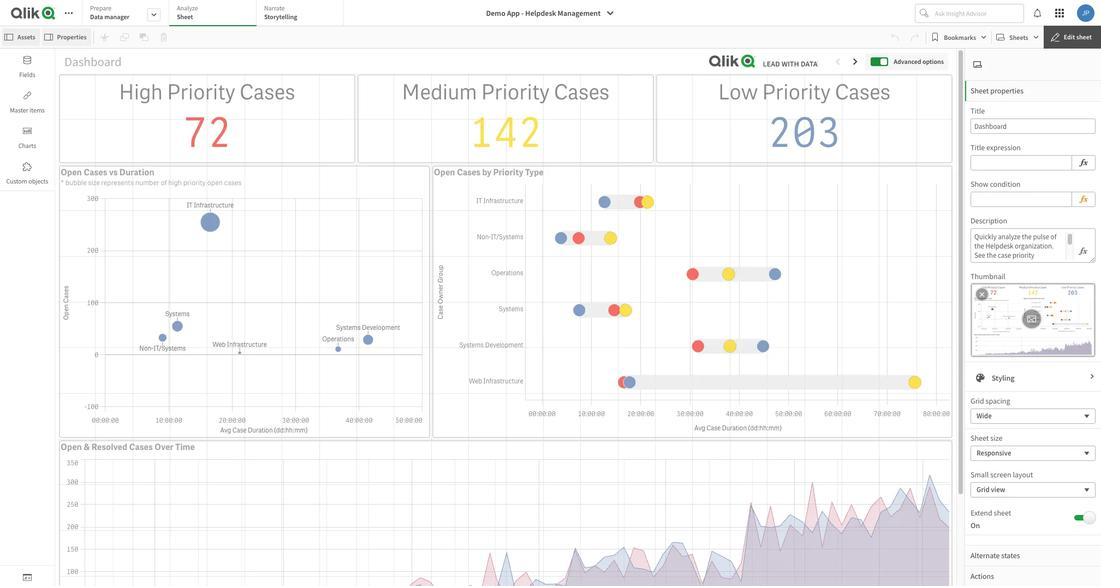 Task type: vqa. For each thing, say whether or not it's contained in the screenshot.
the topmost Open Expression editor image
yes



Task type: describe. For each thing, give the bounding box(es) containing it.
142
[[469, 106, 543, 159]]

narrate
[[264, 4, 285, 12]]

title expression
[[971, 143, 1021, 152]]

custom objects button
[[0, 155, 55, 191]]

high
[[119, 78, 163, 106]]

open cases vs duration * bubble size represents number of high priority open cases
[[61, 167, 242, 188]]

advanced options
[[894, 57, 944, 65]]

open cases by priority type
[[434, 167, 544, 178]]

options
[[923, 57, 944, 65]]

*
[[61, 178, 64, 188]]

styling
[[992, 373, 1015, 383]]

size inside open cases vs duration * bubble size represents number of high priority open cases
[[88, 178, 100, 188]]

sheets button
[[995, 28, 1042, 46]]

bookmarks button
[[929, 28, 990, 46]]

assets button
[[2, 28, 40, 46]]

sheet for edit sheet
[[1077, 33, 1092, 41]]

actions
[[971, 571, 995, 581]]

analyze
[[177, 4, 198, 12]]

properties
[[57, 33, 87, 41]]

fields
[[19, 70, 35, 79]]

cases inside low priority cases 203
[[835, 78, 891, 106]]

title for title
[[971, 106, 985, 116]]

small screen layout
[[971, 470, 1034, 480]]

alternate
[[971, 551, 1000, 560]]

master items
[[10, 106, 45, 114]]

cases
[[224, 178, 242, 188]]

small
[[971, 470, 989, 480]]

database image
[[23, 56, 32, 64]]

properties
[[991, 86, 1024, 96]]

application containing 72
[[0, 0, 1102, 586]]

puzzle image
[[23, 162, 32, 171]]

thumbnail
[[971, 271, 1006, 281]]

data
[[90, 13, 103, 21]]

expression
[[987, 143, 1021, 152]]

spacing
[[986, 396, 1011, 406]]

bookmarks
[[944, 33, 977, 41]]

narrate storytelling
[[264, 4, 297, 21]]

type
[[525, 167, 544, 178]]

fields button
[[0, 49, 55, 84]]

vs
[[109, 167, 118, 178]]

of
[[161, 178, 167, 188]]

states
[[1002, 551, 1020, 560]]

edit
[[1064, 33, 1076, 41]]

grid
[[971, 396, 985, 406]]

open expression editor image for title expression
[[1079, 156, 1089, 169]]

screen
[[991, 470, 1012, 480]]

number
[[135, 178, 159, 188]]

open for open & resolved cases over time
[[61, 441, 82, 453]]

on
[[971, 520, 980, 530]]

custom
[[6, 177, 27, 185]]

duration
[[119, 167, 154, 178]]

prepare data manager
[[90, 4, 129, 21]]

tab list inside application
[[82, 0, 348, 27]]

priority for 72
[[167, 78, 236, 106]]

actions tab
[[966, 566, 1102, 586]]

next sheet: performance image
[[852, 57, 860, 66]]

72
[[183, 106, 232, 159]]

extend sheet on
[[971, 508, 1012, 530]]

link image
[[23, 91, 32, 100]]

low priority cases 203
[[719, 78, 891, 159]]

open & resolved cases over time
[[61, 441, 195, 453]]

1 horizontal spatial size
[[991, 433, 1003, 443]]

low
[[719, 78, 758, 106]]

master items button
[[0, 84, 55, 120]]

open expression editor image for show condition
[[1079, 193, 1089, 206]]

james peterson image
[[1078, 4, 1095, 22]]

sheet properties tab
[[966, 80, 1102, 101]]

cases inside open cases vs duration * bubble size represents number of high priority open cases
[[84, 167, 107, 178]]

sheets
[[1010, 33, 1029, 41]]

time
[[175, 441, 195, 453]]



Task type: locate. For each thing, give the bounding box(es) containing it.
sheet
[[1077, 33, 1092, 41], [994, 508, 1012, 518]]

203
[[768, 106, 842, 159]]

sheet down sheet icon
[[971, 86, 989, 96]]

None text field
[[971, 192, 1073, 207]]

1 title from the top
[[971, 106, 985, 116]]

priority for 142
[[481, 78, 550, 106]]

demo app - helpdesk management button
[[480, 4, 622, 22]]

1 vertical spatial size
[[991, 433, 1003, 443]]

size right bubble
[[88, 178, 100, 188]]

2 open expression editor image from the top
[[1079, 193, 1089, 206]]

tab list
[[82, 0, 348, 27]]

high
[[168, 178, 182, 188]]

charts
[[18, 141, 36, 150]]

cases
[[240, 78, 295, 106], [554, 78, 610, 106], [835, 78, 891, 106], [84, 167, 107, 178], [457, 167, 481, 178], [129, 441, 153, 453]]

master
[[10, 106, 28, 114]]

open expression editor image
[[1079, 245, 1088, 258]]

Ask Insight Advisor text field
[[933, 4, 1024, 22]]

cases inside medium priority cases 142
[[554, 78, 610, 106]]

sheet
[[177, 13, 193, 21], [971, 86, 989, 96], [971, 433, 989, 443]]

show condition
[[971, 179, 1021, 189]]

&
[[84, 441, 90, 453]]

alternate states
[[971, 551, 1020, 560]]

open
[[61, 167, 82, 178], [434, 167, 455, 178], [61, 441, 82, 453]]

custom objects
[[6, 177, 48, 185]]

size up screen
[[991, 433, 1003, 443]]

-
[[522, 8, 524, 18]]

sheet for extend sheet on
[[994, 508, 1012, 518]]

extend
[[971, 508, 993, 518]]

priority
[[167, 78, 236, 106], [481, 78, 550, 106], [763, 78, 831, 106], [493, 167, 524, 178]]

layout
[[1013, 470, 1034, 480]]

1 vertical spatial title
[[971, 143, 985, 152]]

1 open expression editor image from the top
[[1079, 156, 1089, 169]]

variables image
[[23, 573, 32, 582]]

open
[[207, 178, 223, 188]]

prepare
[[90, 4, 112, 12]]

items
[[30, 106, 45, 114]]

medium priority cases 142
[[402, 78, 610, 159]]

show
[[971, 179, 989, 189]]

advanced
[[894, 57, 922, 65]]

priority
[[183, 178, 206, 188]]

1 vertical spatial sheet
[[971, 86, 989, 96]]

next image
[[1090, 373, 1096, 383]]

demo app - helpdesk management
[[486, 8, 601, 18]]

priority inside low priority cases 203
[[763, 78, 831, 106]]

high priority cases 72
[[119, 78, 295, 159]]

0 horizontal spatial size
[[88, 178, 100, 188]]

0 vertical spatial size
[[88, 178, 100, 188]]

sheet up small
[[971, 433, 989, 443]]

open right objects
[[61, 167, 82, 178]]

1 horizontal spatial sheet
[[1077, 33, 1092, 41]]

1 vertical spatial open expression editor image
[[1079, 193, 1089, 206]]

sheet image
[[974, 60, 983, 69]]

0 horizontal spatial sheet
[[994, 508, 1012, 518]]

title for title expression
[[971, 143, 985, 152]]

helpdesk
[[526, 8, 556, 18]]

0 vertical spatial sheet
[[1077, 33, 1092, 41]]

size
[[88, 178, 100, 188], [991, 433, 1003, 443]]

priority for 203
[[763, 78, 831, 106]]

None text field
[[971, 119, 1096, 134], [971, 155, 1073, 170], [975, 232, 1074, 260], [971, 119, 1096, 134], [971, 155, 1073, 170], [975, 232, 1074, 260]]

sheet inside edit sheet button
[[1077, 33, 1092, 41]]

grid spacing
[[971, 396, 1011, 406]]

title left "expression"
[[971, 143, 985, 152]]

sheet properties
[[971, 86, 1024, 96]]

manager
[[104, 13, 129, 21]]

sheet right extend
[[994, 508, 1012, 518]]

medium
[[402, 78, 477, 106]]

priority inside high priority cases 72
[[167, 78, 236, 106]]

charts button
[[0, 120, 55, 155]]

2 vertical spatial sheet
[[971, 433, 989, 443]]

demo
[[486, 8, 506, 18]]

2 title from the top
[[971, 143, 985, 152]]

sheet inside analyze sheet
[[177, 13, 193, 21]]

object image
[[23, 127, 32, 135]]

open for open cases vs duration * bubble size represents number of high priority open cases
[[61, 167, 82, 178]]

bubble
[[65, 178, 87, 188]]

title
[[971, 106, 985, 116], [971, 143, 985, 152]]

0 vertical spatial title
[[971, 106, 985, 116]]

analyze sheet
[[177, 4, 198, 21]]

sheet for sheet properties
[[971, 86, 989, 96]]

reset thumbnail image
[[978, 289, 987, 300]]

edit sheet
[[1064, 33, 1092, 41]]

storytelling
[[264, 13, 297, 21]]

condition
[[990, 179, 1021, 189]]

sheet inside tab
[[971, 86, 989, 96]]

priority inside medium priority cases 142
[[481, 78, 550, 106]]

0 vertical spatial open expression editor image
[[1079, 156, 1089, 169]]

palette image
[[976, 374, 985, 382]]

1 vertical spatial sheet
[[994, 508, 1012, 518]]

open left "by"
[[434, 167, 455, 178]]

change thumbnail image
[[1027, 312, 1037, 325]]

sheet down analyze on the top of the page
[[177, 13, 193, 21]]

alternate states tab
[[966, 545, 1102, 566]]

assets
[[17, 33, 35, 41]]

sheet for sheet size
[[971, 433, 989, 443]]

objects
[[29, 177, 48, 185]]

application
[[0, 0, 1102, 586]]

title down the sheet properties in the right of the page
[[971, 106, 985, 116]]

open for open cases by priority type
[[434, 167, 455, 178]]

by
[[482, 167, 492, 178]]

description
[[971, 216, 1008, 226]]

properties button
[[42, 28, 91, 46]]

open inside open cases vs duration * bubble size represents number of high priority open cases
[[61, 167, 82, 178]]

sheet size
[[971, 433, 1003, 443]]

edit sheet button
[[1044, 26, 1102, 49]]

open left &
[[61, 441, 82, 453]]

open expression editor image
[[1079, 156, 1089, 169], [1079, 193, 1089, 206]]

cases inside high priority cases 72
[[240, 78, 295, 106]]

app
[[507, 8, 520, 18]]

over
[[155, 441, 174, 453]]

0 vertical spatial sheet
[[177, 13, 193, 21]]

sheet right edit
[[1077, 33, 1092, 41]]

represents
[[101, 178, 134, 188]]

resolved
[[92, 441, 127, 453]]

management
[[558, 8, 601, 18]]

sheet inside the extend sheet on
[[994, 508, 1012, 518]]

tab list containing prepare
[[82, 0, 348, 27]]



